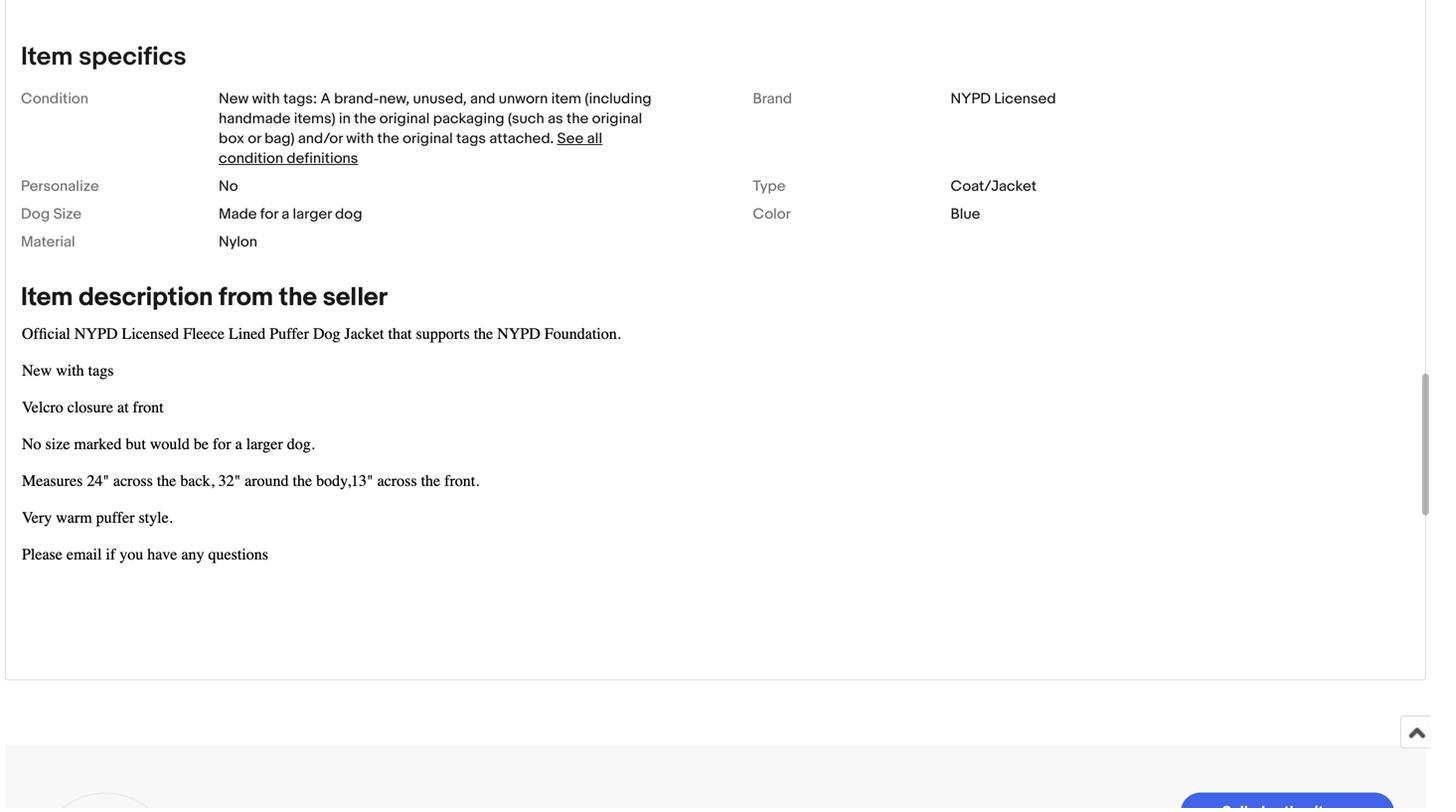 Task type: vqa. For each thing, say whether or not it's contained in the screenshot.
"See all condition definitions" link
yes



Task type: locate. For each thing, give the bounding box(es) containing it.
brand-
[[334, 90, 379, 108]]

made
[[219, 205, 257, 223]]

with up the handmade
[[252, 90, 280, 108]]

original
[[380, 110, 430, 128], [592, 110, 642, 128], [403, 130, 453, 148]]

made for a larger dog
[[219, 205, 363, 223]]

the right from at the top left of page
[[279, 282, 317, 313]]

blue
[[951, 205, 981, 223]]

1 item from the top
[[21, 42, 73, 72]]

nypd
[[951, 90, 991, 108]]

1 vertical spatial with
[[346, 130, 374, 148]]

item down the material
[[21, 282, 73, 313]]

specifics
[[79, 42, 186, 72]]

new with tags: a brand-new, unused, and unworn item (including handmade items) in the original packaging (such as the original box or bag) and/or with the original tags attached.
[[219, 90, 652, 148]]

description
[[79, 282, 213, 313]]

coat/jacket
[[951, 177, 1037, 195]]

handmade
[[219, 110, 291, 128]]

see all condition definitions
[[219, 130, 603, 167]]

see
[[557, 130, 584, 148]]

2 item from the top
[[21, 282, 73, 313]]

tags:
[[283, 90, 317, 108]]

attached.
[[490, 130, 554, 148]]

bag)
[[265, 130, 295, 148]]

1 horizontal spatial with
[[346, 130, 374, 148]]

the right in
[[354, 110, 376, 128]]

original down unused,
[[403, 130, 453, 148]]

0 vertical spatial with
[[252, 90, 280, 108]]

unworn
[[499, 90, 548, 108]]

or
[[248, 130, 261, 148]]

all
[[587, 130, 603, 148]]

with down in
[[346, 130, 374, 148]]

tags
[[456, 130, 486, 148]]

and
[[470, 90, 495, 108]]

1 vertical spatial item
[[21, 282, 73, 313]]

size
[[53, 205, 82, 223]]

item
[[21, 42, 73, 72], [21, 282, 73, 313]]

the
[[354, 110, 376, 128], [567, 110, 589, 128], [377, 130, 399, 148], [279, 282, 317, 313]]

nylon
[[219, 233, 257, 251]]

box
[[219, 130, 244, 148]]

with
[[252, 90, 280, 108], [346, 130, 374, 148]]

packaging
[[433, 110, 505, 128]]

0 vertical spatial item
[[21, 42, 73, 72]]

larger
[[293, 205, 332, 223]]

licensed
[[994, 90, 1057, 108]]

item up condition
[[21, 42, 73, 72]]

the up 'see' on the left of page
[[567, 110, 589, 128]]

item specifics
[[21, 42, 186, 72]]



Task type: describe. For each thing, give the bounding box(es) containing it.
type
[[753, 177, 786, 195]]

personalize
[[21, 177, 99, 195]]

condition
[[219, 150, 283, 167]]

no
[[219, 177, 238, 195]]

seller
[[323, 282, 388, 313]]

unused,
[[413, 90, 467, 108]]

brand
[[753, 90, 792, 108]]

condition
[[21, 90, 88, 108]]

see all condition definitions link
[[219, 130, 603, 167]]

dog
[[21, 205, 50, 223]]

definitions
[[287, 150, 358, 167]]

(including
[[585, 90, 652, 108]]

material
[[21, 233, 75, 251]]

a
[[282, 205, 289, 223]]

original down (including
[[592, 110, 642, 128]]

as
[[548, 110, 563, 128]]

items)
[[294, 110, 336, 128]]

dog
[[335, 205, 363, 223]]

nypd licensed
[[951, 90, 1057, 108]]

item
[[551, 90, 582, 108]]

item for item description from the seller
[[21, 282, 73, 313]]

color
[[753, 205, 791, 223]]

dog size
[[21, 205, 82, 223]]

a
[[321, 90, 331, 108]]

the down new,
[[377, 130, 399, 148]]

for
[[260, 205, 278, 223]]

and/or
[[298, 130, 343, 148]]

0 horizontal spatial with
[[252, 90, 280, 108]]

original down new,
[[380, 110, 430, 128]]

from
[[219, 282, 273, 313]]

in
[[339, 110, 351, 128]]

(such
[[508, 110, 545, 128]]

item for item specifics
[[21, 42, 73, 72]]

new,
[[379, 90, 410, 108]]

item description from the seller
[[21, 282, 388, 313]]

new
[[219, 90, 249, 108]]



